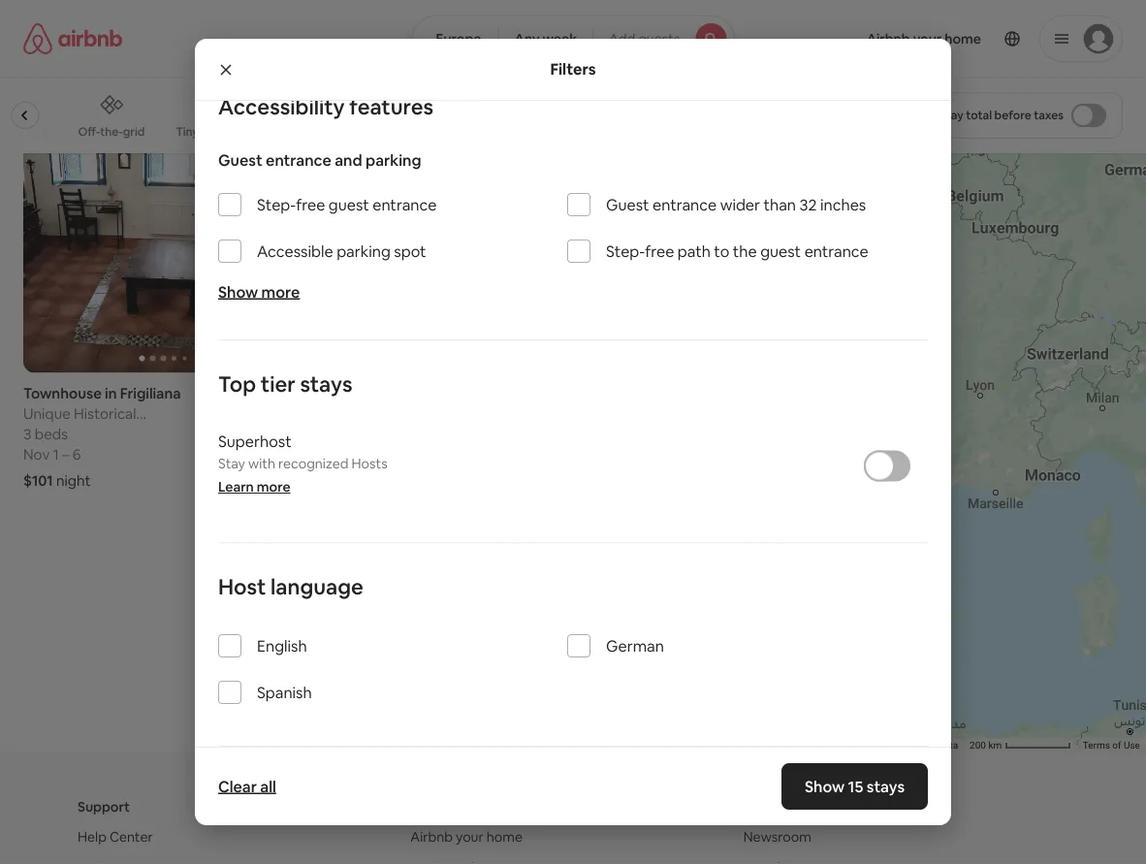 Task type: vqa. For each thing, say whether or not it's contained in the screenshot.
Rating 4.97 out of 5; 386 reviews image
no



Task type: locate. For each thing, give the bounding box(es) containing it.
1 horizontal spatial 1
[[53, 445, 59, 464]]

townhouse in frigiliana
[[23, 384, 181, 403]]

stays
[[300, 370, 353, 398], [867, 776, 905, 796]]

0 horizontal spatial free
[[296, 195, 325, 214]]

free left path at the right top of the page
[[645, 241, 674, 261]]

add guests button
[[593, 16, 735, 62]]

1 horizontal spatial stays
[[867, 776, 905, 796]]

wider
[[720, 195, 760, 214]]

3
[[23, 425, 31, 444]]

1 horizontal spatial guest
[[606, 195, 649, 214]]

0 vertical spatial 1
[[23, 65, 29, 82]]

15
[[848, 776, 864, 796]]

guest entrance and parking
[[218, 150, 421, 170]]

more
[[261, 282, 300, 302], [257, 478, 291, 496]]

1 horizontal spatial step-
[[606, 241, 645, 261]]

show down accessible
[[218, 282, 258, 302]]

1 vertical spatial airbnb
[[411, 828, 453, 846]]

host language
[[218, 573, 364, 600]]

any week button
[[498, 16, 594, 62]]

in
[[105, 384, 117, 403]]

use
[[1124, 740, 1141, 751]]

guest for guest entrance wider than 32 inches
[[606, 195, 649, 214]]

0 horizontal spatial 1
[[23, 65, 29, 82]]

0 vertical spatial parking
[[366, 150, 421, 170]]

guest
[[329, 195, 369, 214], [761, 241, 801, 261]]

more down accessible
[[261, 282, 300, 302]]

accessible
[[257, 241, 333, 261]]

more down with
[[257, 478, 291, 496]]

any
[[515, 30, 540, 48]]

show
[[218, 282, 258, 302], [805, 776, 845, 796]]

with
[[248, 455, 275, 472]]

1
[[23, 65, 29, 82], [53, 445, 59, 464]]

map data
[[917, 740, 958, 751]]

display total before taxes
[[924, 108, 1064, 123]]

off-the-grid
[[78, 124, 145, 139]]

0 horizontal spatial airbnb
[[411, 828, 453, 846]]

google image
[[635, 726, 699, 752]]

0 vertical spatial stays
[[300, 370, 353, 398]]

airbnb up newsroom link
[[744, 798, 787, 816]]

accessibility features
[[218, 93, 434, 120]]

free for guest
[[296, 195, 325, 214]]

1 horizontal spatial guest
[[761, 241, 801, 261]]

1 horizontal spatial free
[[645, 241, 674, 261]]

0 vertical spatial more
[[261, 282, 300, 302]]

4.85
[[244, 384, 274, 403]]

zoom out image
[[1096, 115, 1112, 131]]

0 vertical spatial free
[[296, 195, 325, 214]]

parking
[[366, 150, 421, 170], [337, 241, 391, 261]]

total
[[966, 108, 992, 123]]

entrance down inches on the right of the page
[[805, 241, 869, 261]]

step- left path at the right top of the page
[[606, 241, 645, 261]]

0 horizontal spatial show
[[218, 282, 258, 302]]

guest
[[218, 150, 263, 170], [606, 195, 649, 214]]

all
[[260, 776, 276, 796]]

show for show more
[[218, 282, 258, 302]]

1 vertical spatial guest
[[606, 195, 649, 214]]

stays for top tier stays
[[300, 370, 353, 398]]

europe
[[436, 30, 482, 48]]

1 horizontal spatial airbnb
[[744, 798, 787, 816]]

0 vertical spatial step-
[[257, 195, 296, 214]]

show left 15
[[805, 776, 845, 796]]

1 vertical spatial 1
[[53, 445, 59, 464]]

off-
[[78, 124, 100, 139]]

0 horizontal spatial stays
[[300, 370, 353, 398]]

guests
[[638, 30, 680, 48]]

1 left –
[[53, 445, 59, 464]]

tiny
[[176, 124, 199, 139]]

host
[[218, 573, 266, 600]]

google map
showing 3 stays. region
[[631, 41, 1146, 752]]

step-
[[257, 195, 296, 214], [606, 241, 645, 261]]

filters dialog
[[195, 0, 952, 825]]

1 horizontal spatial show
[[805, 776, 845, 796]]

guest right the
[[761, 241, 801, 261]]

0 vertical spatial show
[[218, 282, 258, 302]]

1 vertical spatial show
[[805, 776, 845, 796]]

airbnb left your
[[411, 828, 453, 846]]

none search field containing europe
[[412, 16, 735, 62]]

superhost stay with recognized hosts learn more
[[218, 431, 388, 496]]

0 horizontal spatial guest
[[218, 150, 263, 170]]

stays right tier
[[300, 370, 353, 398]]

features
[[349, 93, 434, 120]]

clear all
[[218, 776, 276, 796]]

map
[[917, 740, 936, 751]]

free down guest entrance and parking
[[296, 195, 325, 214]]

guest down the and
[[329, 195, 369, 214]]

0 vertical spatial guest
[[218, 150, 263, 170]]

4.85 (99)
[[244, 384, 304, 403]]

10
[[881, 90, 891, 103]]

before
[[995, 108, 1032, 123]]

1 left riad
[[23, 65, 29, 82]]

1 vertical spatial stays
[[867, 776, 905, 796]]

0 horizontal spatial step-
[[257, 195, 296, 214]]

data
[[938, 740, 958, 751]]

200 km
[[970, 740, 1005, 751]]

1 vertical spatial free
[[645, 241, 674, 261]]

inches
[[821, 195, 866, 214]]

stays inside the show 15 stays link
[[867, 776, 905, 796]]

guest for guest entrance and parking
[[218, 150, 263, 170]]

1 vertical spatial more
[[257, 478, 291, 496]]

stay
[[218, 455, 245, 472]]

add guests
[[609, 30, 680, 48]]

None search field
[[412, 16, 735, 62]]

your
[[456, 828, 484, 846]]

entrance
[[266, 150, 332, 170], [373, 195, 437, 214], [653, 195, 717, 214], [805, 241, 869, 261]]

show more
[[218, 282, 300, 302]]

free
[[296, 195, 325, 214], [645, 241, 674, 261]]

1 vertical spatial step-
[[606, 241, 645, 261]]

accessible parking spot
[[257, 241, 426, 261]]

home
[[487, 828, 523, 846]]

language
[[271, 573, 364, 600]]

frigiliana
[[120, 384, 181, 403]]

airbnb
[[744, 798, 787, 816], [411, 828, 453, 846]]

entrance left the and
[[266, 150, 332, 170]]

parking right the and
[[366, 150, 421, 170]]

step- up accessible
[[257, 195, 296, 214]]

help
[[78, 828, 107, 846]]

parking left the spot at the top left of page
[[337, 241, 391, 261]]

step- for step-free path to the guest entrance
[[606, 241, 645, 261]]

group
[[0, 78, 797, 153], [23, 107, 304, 373]]

profile element
[[758, 0, 1123, 78]]

0 vertical spatial airbnb
[[744, 798, 787, 816]]

airbnb for airbnb
[[744, 798, 787, 816]]

0 horizontal spatial guest
[[329, 195, 369, 214]]

stays right 15
[[867, 776, 905, 796]]

4.85 out of 5 average rating,  99 reviews image
[[229, 384, 304, 403]]

german
[[606, 636, 664, 656]]

200
[[970, 740, 986, 751]]



Task type: describe. For each thing, give the bounding box(es) containing it.
1 riad
[[23, 65, 57, 82]]

1 vertical spatial parking
[[337, 241, 391, 261]]

newsroom
[[744, 828, 812, 846]]

help center
[[78, 828, 153, 846]]

free for path
[[645, 241, 674, 261]]

hosts
[[352, 455, 388, 472]]

taxes
[[1034, 108, 1064, 123]]

$101
[[23, 471, 53, 490]]

stays for show 15 stays
[[867, 776, 905, 796]]

the
[[733, 241, 757, 261]]

learn
[[218, 478, 254, 496]]

center
[[110, 828, 153, 846]]

europe button
[[412, 16, 499, 62]]

tier
[[261, 370, 296, 398]]

the-
[[100, 124, 123, 139]]

any week
[[515, 30, 577, 48]]

clear all button
[[209, 767, 286, 806]]

–
[[62, 445, 69, 464]]

display
[[924, 108, 964, 123]]

step-free path to the guest entrance
[[606, 241, 869, 261]]

beds
[[35, 425, 68, 444]]

3 beds nov 1 – 6 $101 night
[[23, 425, 91, 490]]

6
[[73, 445, 81, 464]]

(99)
[[277, 384, 304, 403]]

filters
[[550, 59, 596, 79]]

airbnb your home link
[[411, 828, 523, 846]]

spanish
[[257, 682, 312, 702]]

homes
[[201, 124, 238, 139]]

recognized
[[278, 455, 349, 472]]

32
[[800, 195, 817, 214]]

show more button
[[218, 282, 300, 302]]

show 15 stays
[[805, 776, 905, 796]]

top
[[218, 370, 256, 398]]

map data button
[[917, 739, 958, 752]]

terms
[[1083, 740, 1111, 751]]

to
[[714, 241, 730, 261]]

and
[[335, 150, 362, 170]]

learn more link
[[218, 478, 291, 496]]

more inside superhost stay with recognized hosts learn more
[[257, 478, 291, 496]]

km
[[989, 740, 1002, 751]]

0 vertical spatial guest
[[329, 195, 369, 214]]

step-free guest entrance
[[257, 195, 437, 214]]

keyboard shortcuts button
[[821, 739, 905, 752]]

riad
[[32, 65, 57, 82]]

show for show 15 stays
[[805, 776, 845, 796]]

help center link
[[78, 828, 153, 846]]

night
[[56, 471, 91, 490]]

support
[[78, 798, 130, 816]]

spot
[[394, 241, 426, 261]]

path
[[678, 241, 711, 261]]

terms of use
[[1083, 740, 1141, 751]]

of
[[1113, 740, 1122, 751]]

group containing off-the-grid
[[0, 78, 797, 153]]

superhost
[[218, 431, 292, 451]]

week
[[543, 30, 577, 48]]

add
[[609, 30, 635, 48]]

keyboard
[[821, 740, 862, 751]]

step- for step-free guest entrance
[[257, 195, 296, 214]]

airbnb for airbnb your home
[[411, 828, 453, 846]]

display total before taxes button
[[908, 92, 1123, 139]]

entrance up path at the right top of the page
[[653, 195, 717, 214]]

show 15 stays link
[[782, 763, 928, 810]]

grid
[[123, 124, 145, 139]]

newsroom link
[[744, 828, 812, 846]]

entrance up the spot at the top left of page
[[373, 195, 437, 214]]

terms of use link
[[1083, 740, 1141, 751]]

nov
[[23, 445, 50, 464]]

200 km button
[[964, 738, 1077, 752]]

townhouse
[[23, 384, 102, 403]]

shortcuts
[[864, 740, 905, 751]]

1 vertical spatial guest
[[761, 241, 801, 261]]

top tier stays
[[218, 370, 353, 398]]

airbnb your home
[[411, 828, 523, 846]]

1 inside 3 beds nov 1 – 6 $101 night
[[53, 445, 59, 464]]

clear
[[218, 776, 257, 796]]

than
[[764, 195, 796, 214]]

tiny homes
[[176, 124, 238, 139]]

zoom in image
[[1096, 76, 1112, 91]]

accessibility
[[218, 93, 345, 120]]



